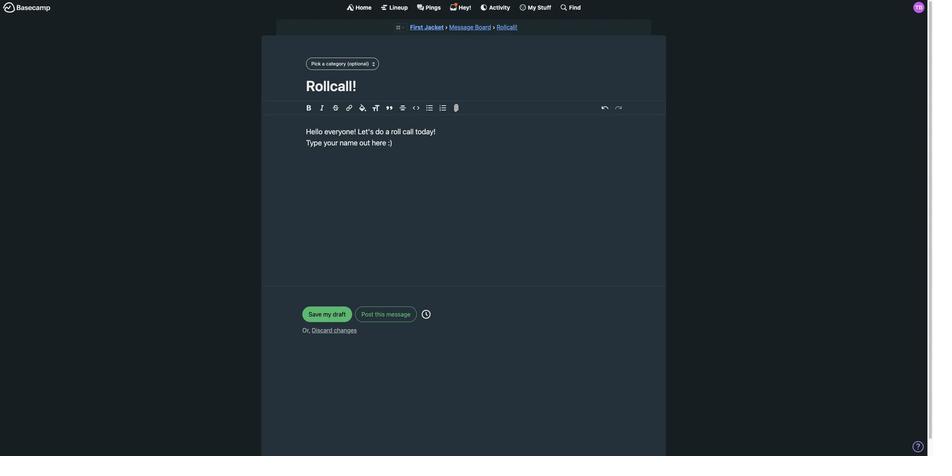 Task type: locate. For each thing, give the bounding box(es) containing it.
jacket
[[425, 24, 444, 31]]

0 horizontal spatial ›
[[446, 24, 448, 31]]

first jacket link
[[410, 24, 444, 31]]

activity
[[490, 4, 510, 11]]

rollcall!
[[497, 24, 518, 31]]

or, discard changes
[[303, 327, 357, 334]]

› right jacket
[[446, 24, 448, 31]]

1 vertical spatial a
[[386, 127, 390, 136]]

my
[[323, 311, 332, 318]]

tyler black image
[[914, 2, 925, 13]]

pick a category (optional) button
[[306, 58, 379, 70]]

lineup
[[390, 4, 408, 11]]

save my draft
[[309, 311, 346, 318]]

schedule this to post later image
[[422, 310, 431, 319]]

a inside pick a category (optional) button
[[322, 61, 325, 67]]

save
[[309, 311, 322, 318]]

0 horizontal spatial a
[[322, 61, 325, 67]]

hey! button
[[450, 3, 472, 11]]

call
[[403, 127, 414, 136]]

hey!
[[459, 4, 472, 11]]

or,
[[303, 327, 310, 334]]

main element
[[0, 0, 928, 15]]

board
[[475, 24, 491, 31]]

switch accounts image
[[3, 2, 51, 13]]

Write away… text field
[[284, 115, 644, 277]]

pick
[[312, 61, 321, 67]]

a right "pick" at left top
[[322, 61, 325, 67]]

1 horizontal spatial ›
[[493, 24, 496, 31]]

first
[[410, 24, 423, 31]]

›
[[446, 24, 448, 31], [493, 24, 496, 31]]

a
[[322, 61, 325, 67], [386, 127, 390, 136]]

do
[[376, 127, 384, 136]]

my stuff button
[[519, 4, 552, 11]]

› message board › rollcall!
[[446, 24, 518, 31]]

pick a category (optional)
[[312, 61, 369, 67]]

hello everyone! let's do a roll call today! type your name out here :)
[[306, 127, 436, 147]]

rollcall! link
[[497, 24, 518, 31]]

post this message button
[[355, 307, 417, 322]]

name
[[340, 138, 358, 147]]

(optional)
[[348, 61, 369, 67]]

a inside hello everyone! let's do a roll call today! type your name out here :)
[[386, 127, 390, 136]]

category
[[326, 61, 346, 67]]

0 vertical spatial a
[[322, 61, 325, 67]]

1 › from the left
[[446, 24, 448, 31]]

roll
[[391, 127, 401, 136]]

:)
[[388, 138, 393, 147]]

find
[[570, 4, 581, 11]]

activity link
[[481, 4, 510, 11]]

a right do
[[386, 127, 390, 136]]

› right board
[[493, 24, 496, 31]]

1 horizontal spatial a
[[386, 127, 390, 136]]

stuff
[[538, 4, 552, 11]]

home link
[[347, 4, 372, 11]]

my stuff
[[528, 4, 552, 11]]



Task type: describe. For each thing, give the bounding box(es) containing it.
my
[[528, 4, 537, 11]]

message
[[387, 311, 411, 318]]

hello
[[306, 127, 323, 136]]

post
[[362, 311, 374, 318]]

lineup link
[[381, 4, 408, 11]]

find button
[[561, 4, 581, 11]]

discard
[[312, 327, 333, 334]]

home
[[356, 4, 372, 11]]

your
[[324, 138, 338, 147]]

message
[[450, 24, 474, 31]]

let's
[[358, 127, 374, 136]]

first jacket
[[410, 24, 444, 31]]

save my draft button
[[303, 307, 352, 322]]

discard changes link
[[312, 327, 357, 334]]

Type a title… text field
[[306, 77, 622, 94]]

draft
[[333, 311, 346, 318]]

pings button
[[417, 4, 441, 11]]

post this message
[[362, 311, 411, 318]]

message board link
[[450, 24, 491, 31]]

2 › from the left
[[493, 24, 496, 31]]

pings
[[426, 4, 441, 11]]

changes
[[334, 327, 357, 334]]

type
[[306, 138, 322, 147]]

today!
[[416, 127, 436, 136]]

here
[[372, 138, 386, 147]]

out
[[360, 138, 370, 147]]

everyone!
[[325, 127, 356, 136]]

this
[[375, 311, 385, 318]]



Task type: vqa. For each thing, say whether or not it's contained in the screenshot.
Keyboard shortcut: ⌘ + / icon
no



